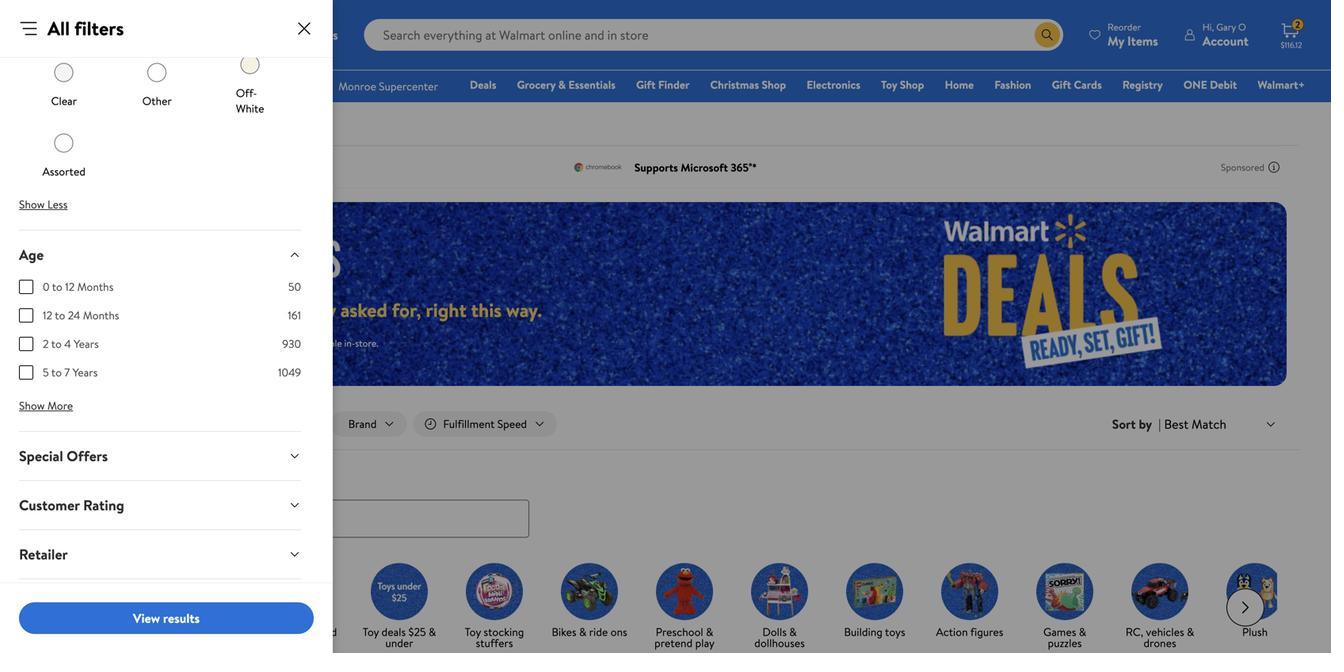 Task type: describe. For each thing, give the bounding box(es) containing it.
by for shop
[[207, 624, 218, 640]]

sponsored
[[1222, 161, 1265, 174]]

& inside the rc, vehicles & drones
[[1187, 624, 1195, 640]]

grocery & essentials link
[[510, 76, 623, 93]]

shop by age image
[[181, 563, 238, 620]]

while supplies last. no rain checks. select items may not be available in-store.
[[63, 336, 379, 350]]

& inside toy deals $25 & under
[[429, 624, 436, 640]]

white
[[236, 101, 264, 116]]

retailer button
[[6, 530, 314, 579]]

preschool & pretend play link
[[644, 563, 726, 652]]

plush
[[1243, 624, 1268, 640]]

all filters dialog
[[0, 0, 333, 653]]

0 horizontal spatial walmart black friday deals for days image
[[63, 238, 355, 278]]

not
[[279, 336, 293, 350]]

show more button
[[6, 393, 86, 419]]

toy
[[291, 624, 307, 640]]

deals right all
[[122, 624, 146, 640]]

months for 12 to 24 months
[[83, 308, 119, 323]]

deals inside search box
[[75, 468, 107, 488]]

to for 2
[[51, 336, 62, 352]]

in-
[[178, 416, 191, 432]]

all inside all filters button
[[81, 416, 94, 432]]

show less
[[19, 197, 68, 212]]

in-
[[344, 336, 355, 350]]

dolls
[[763, 624, 787, 640]]

registry
[[1123, 77, 1163, 92]]

filters inside dialog
[[74, 15, 124, 42]]

shop all deals link
[[73, 563, 155, 641]]

while
[[63, 336, 86, 350]]

show for show less
[[19, 197, 45, 212]]

2 for 2 to 4 years
[[43, 336, 49, 352]]

deals
[[470, 77, 497, 92]]

50
[[288, 279, 301, 294]]

electronics
[[807, 77, 861, 92]]

color group
[[19, 0, 301, 185]]

dolls and dollhouses image
[[751, 563, 809, 620]]

Search search field
[[364, 19, 1064, 51]]

dolls & dollhouses
[[755, 624, 805, 651]]

under
[[385, 635, 413, 651]]

rain
[[157, 336, 172, 350]]

2 to 4 years
[[43, 336, 99, 352]]

age
[[19, 245, 44, 265]]

clear
[[51, 93, 77, 108]]

toy for toy deals $25 & under
[[363, 624, 379, 640]]

christmas
[[710, 77, 759, 92]]

customer rating
[[19, 495, 124, 515]]

bikes & ride ons link
[[549, 563, 631, 641]]

& for preschool
[[706, 624, 714, 640]]

essentials
[[569, 77, 616, 92]]

$25
[[409, 624, 426, 640]]

years for 5 to 7 years
[[73, 365, 98, 380]]

top toy brand deals link
[[263, 563, 346, 652]]

cards
[[1074, 77, 1102, 92]]

christmas shop
[[710, 77, 786, 92]]

930
[[282, 336, 301, 352]]

age
[[221, 624, 238, 640]]

grocery & essentials
[[517, 77, 616, 92]]

preschool & pretend play
[[655, 624, 715, 651]]

home
[[945, 77, 974, 92]]

$116.12
[[1281, 40, 1303, 50]]

toys
[[885, 624, 906, 640]]

toy deals
[[51, 468, 107, 488]]

2 for 2
[[1296, 18, 1301, 31]]

less
[[47, 197, 68, 212]]

sort by |
[[1113, 415, 1161, 433]]

on
[[180, 297, 201, 323]]

shop inside christmas shop link
[[762, 77, 786, 92]]

shop all deals image
[[86, 563, 143, 620]]

all
[[109, 624, 119, 640]]

special
[[19, 446, 63, 466]]

0 vertical spatial 12
[[65, 279, 75, 294]]

& for games
[[1079, 624, 1087, 640]]

years for 2 to 4 years
[[74, 336, 99, 352]]

shop inside toy shop link
[[900, 77, 925, 92]]

clear button
[[50, 58, 78, 108]]

show more
[[19, 398, 73, 413]]

building toys image
[[847, 563, 904, 620]]

in-store
[[178, 416, 216, 432]]

puzzles
[[1048, 635, 1082, 651]]

all filters button
[[51, 411, 142, 437]]

|
[[1159, 415, 1161, 433]]

assorted
[[42, 164, 85, 179]]

building
[[844, 624, 883, 640]]

items
[[235, 336, 257, 350]]

shop by age
[[180, 624, 238, 640]]

toys under 25 dollars image
[[371, 563, 428, 620]]

ons
[[611, 624, 628, 640]]

major
[[63, 297, 111, 323]]

toy shop link
[[874, 76, 932, 93]]

games and puzzles image
[[1037, 563, 1094, 620]]

0 to 12 months
[[43, 279, 114, 294]]

7
[[64, 365, 70, 380]]

5
[[43, 365, 49, 380]]

grocery
[[517, 77, 556, 92]]

for,
[[392, 297, 421, 323]]

games & puzzles
[[1044, 624, 1087, 651]]

rc,
[[1126, 624, 1144, 640]]

in-store button
[[148, 411, 233, 437]]

action figures
[[937, 624, 1004, 640]]

gift cards
[[1052, 77, 1102, 92]]

off- white button
[[236, 50, 265, 116]]

ride
[[589, 624, 608, 640]]

Walmart Site-Wide search field
[[364, 19, 1064, 51]]

shop all deals
[[82, 624, 146, 640]]

gift for gift finder
[[636, 77, 656, 92]]

to for 5
[[51, 365, 62, 380]]

one debit
[[1184, 77, 1238, 92]]



Task type: locate. For each thing, give the bounding box(es) containing it.
rc, vehicles & drones link
[[1119, 563, 1202, 652]]

stocking
[[484, 624, 524, 640]]

shop inside 'shop all deals' link
[[82, 624, 106, 640]]

all filters inside dialog
[[48, 15, 124, 42]]

years right 7
[[73, 365, 98, 380]]

gift cards link
[[1045, 76, 1109, 93]]

show for show more
[[19, 398, 45, 413]]

deals
[[75, 468, 107, 488], [122, 624, 146, 640], [382, 624, 406, 640], [292, 635, 317, 651]]

by inside sort and filter section element
[[1139, 415, 1153, 433]]

brand
[[310, 624, 337, 640]]

& right $25
[[429, 624, 436, 640]]

Search in Toy deals search field
[[51, 500, 529, 538]]

1 vertical spatial all
[[81, 416, 94, 432]]

everything
[[206, 297, 295, 323]]

2 left 4
[[43, 336, 49, 352]]

show left less
[[19, 197, 45, 212]]

to right 0
[[52, 279, 62, 294]]

home link
[[938, 76, 981, 93]]

walmart image
[[25, 22, 128, 48]]

dolls & dollhouses link
[[739, 563, 821, 652]]

2 inside age group
[[43, 336, 49, 352]]

other
[[142, 93, 172, 108]]

action figures link
[[929, 563, 1011, 641]]

1 vertical spatial show
[[19, 398, 45, 413]]

deals inside top toy brand deals
[[292, 635, 317, 651]]

toy stocking stuffers image
[[466, 563, 523, 620]]

& left ride
[[579, 624, 587, 640]]

& for bikes
[[579, 624, 587, 640]]

customer
[[19, 495, 80, 515]]

12 to 24 months
[[43, 308, 119, 323]]

view
[[133, 609, 160, 627]]

view results button
[[19, 602, 314, 634]]

1 horizontal spatial 2
[[1296, 18, 1301, 31]]

1 horizontal spatial 12
[[65, 279, 75, 294]]

deals left $25
[[382, 624, 406, 640]]

1 vertical spatial months
[[83, 308, 119, 323]]

12 left 24
[[43, 308, 52, 323]]

store.
[[355, 336, 379, 350]]

walmart+ link
[[1251, 76, 1313, 93]]

12 right 0
[[65, 279, 75, 294]]

4
[[64, 336, 71, 352]]

gift finder link
[[629, 76, 697, 93]]

top toy brand deals
[[272, 624, 337, 651]]

all filters up clear button
[[48, 15, 124, 42]]

building toys link
[[834, 563, 916, 641]]

1 horizontal spatial by
[[1139, 415, 1153, 433]]

filters up clear button
[[74, 15, 124, 42]]

bikes & ride ons
[[552, 624, 628, 640]]

filters inside button
[[96, 416, 124, 432]]

0 vertical spatial years
[[74, 336, 99, 352]]

games & puzzles link
[[1024, 563, 1107, 652]]

0 horizontal spatial all
[[48, 15, 70, 42]]

& inside dolls & dollhouses
[[790, 624, 797, 640]]

by left 'age'
[[207, 624, 218, 640]]

gift left cards
[[1052, 77, 1072, 92]]

shop by age link
[[168, 563, 250, 641]]

0 horizontal spatial by
[[207, 624, 218, 640]]

toy left stocking
[[465, 624, 481, 640]]

available
[[307, 336, 342, 350]]

preschool
[[656, 624, 704, 640]]

to left 4
[[51, 336, 62, 352]]

christmas shop link
[[703, 76, 794, 93]]

0 horizontal spatial 2
[[43, 336, 49, 352]]

all filters
[[48, 15, 124, 42], [81, 416, 124, 432]]

plush toys image
[[1227, 563, 1284, 620]]

customer rating button
[[6, 481, 314, 529]]

months up the major
[[77, 279, 114, 294]]

2 up $116.12
[[1296, 18, 1301, 31]]

months for 0 to 12 months
[[77, 279, 114, 294]]

age group
[[19, 279, 301, 393]]

toy deals $25 & under
[[363, 624, 436, 651]]

& inside games & puzzles
[[1079, 624, 1087, 640]]

radio-controlled, vehicles and drones image
[[1132, 563, 1189, 620]]

months right 24
[[83, 308, 119, 323]]

way.
[[506, 297, 542, 323]]

sort and filter section element
[[32, 399, 1300, 450]]

registry link
[[1116, 76, 1171, 93]]

months
[[77, 279, 114, 294], [83, 308, 119, 323]]

toy stocking stuffers
[[465, 624, 524, 651]]

drones
[[1144, 635, 1177, 651]]

gift for gift cards
[[1052, 77, 1072, 92]]

0
[[43, 279, 50, 294]]

& right dolls
[[790, 624, 797, 640]]

all inside all filters dialog
[[48, 15, 70, 42]]

show less button
[[6, 192, 80, 217]]

deals down offers
[[75, 468, 107, 488]]

play
[[696, 635, 715, 651]]

last.
[[124, 336, 140, 350]]

0 vertical spatial all filters
[[48, 15, 124, 42]]

gift inside gift cards link
[[1052, 77, 1072, 92]]

building toys
[[844, 624, 906, 640]]

view results
[[133, 609, 200, 627]]

to left 7
[[51, 365, 62, 380]]

store
[[191, 416, 216, 432]]

walmart black friday deals for days image
[[835, 202, 1287, 386], [63, 238, 355, 278]]

debit
[[1210, 77, 1238, 92]]

close panel image
[[295, 19, 314, 38]]

1 vertical spatial 2
[[43, 336, 49, 352]]

toy inside search box
[[51, 468, 71, 488]]

ride-on toys image
[[561, 563, 618, 620]]

one
[[1184, 77, 1208, 92]]

1 horizontal spatial all
[[81, 416, 94, 432]]

by for sort
[[1139, 415, 1153, 433]]

1 vertical spatial all filters
[[81, 416, 124, 432]]

2 gift from the left
[[1052, 77, 1072, 92]]

show inside button
[[19, 197, 45, 212]]

years right 4
[[74, 336, 99, 352]]

toy for toy shop
[[881, 77, 898, 92]]

to for 0
[[52, 279, 62, 294]]

deals right top
[[292, 635, 317, 651]]

1 vertical spatial filters
[[96, 416, 124, 432]]

1 vertical spatial by
[[207, 624, 218, 640]]

top
[[272, 624, 289, 640]]

None checkbox
[[19, 280, 33, 294], [19, 308, 33, 323], [19, 337, 33, 351], [19, 365, 33, 380], [19, 280, 33, 294], [19, 308, 33, 323], [19, 337, 33, 351], [19, 365, 33, 380]]

& right the vehicles
[[1187, 624, 1195, 640]]

1 vertical spatial years
[[73, 365, 98, 380]]

toy shop
[[881, 77, 925, 92]]

all up clear button
[[48, 15, 70, 42]]

toy right electronics link
[[881, 77, 898, 92]]

gift finder
[[636, 77, 690, 92]]

0 horizontal spatial 12
[[43, 308, 52, 323]]

off- white
[[236, 85, 264, 116]]

top toy brand deals image
[[276, 563, 333, 620]]

walmart+
[[1258, 77, 1305, 92]]

1 horizontal spatial gift
[[1052, 77, 1072, 92]]

filters up offers
[[96, 416, 124, 432]]

& for dolls
[[790, 624, 797, 640]]

0 vertical spatial by
[[1139, 415, 1153, 433]]

to
[[52, 279, 62, 294], [55, 308, 65, 323], [51, 336, 62, 352], [51, 365, 62, 380]]

show left more
[[19, 398, 45, 413]]

plush link
[[1214, 563, 1297, 641]]

fashion
[[995, 77, 1032, 92]]

toy inside toy stocking stuffers
[[465, 624, 481, 640]]

to for 12
[[55, 308, 65, 323]]

select
[[207, 336, 232, 350]]

dollhouses
[[755, 635, 805, 651]]

& inside preschool & pretend play
[[706, 624, 714, 640]]

& right games on the bottom of the page
[[1079, 624, 1087, 640]]

may
[[259, 336, 276, 350]]

toy left under
[[363, 624, 379, 640]]

toy for toy stocking stuffers
[[465, 624, 481, 640]]

games
[[1044, 624, 1077, 640]]

2 show from the top
[[19, 398, 45, 413]]

0 vertical spatial all
[[48, 15, 70, 42]]

age button
[[6, 231, 314, 279]]

gifting
[[19, 594, 64, 614]]

stuffers
[[476, 635, 513, 651]]

1 gift from the left
[[636, 77, 656, 92]]

more
[[47, 398, 73, 413]]

& right grocery
[[559, 77, 566, 92]]

deals inside toy deals $25 & under
[[382, 624, 406, 640]]

rating
[[83, 495, 124, 515]]

to left 24
[[55, 308, 65, 323]]

shop inside shop by age link
[[180, 624, 204, 640]]

1049
[[278, 365, 301, 380]]

0 vertical spatial months
[[77, 279, 114, 294]]

this
[[471, 297, 502, 323]]

bikes
[[552, 624, 577, 640]]

all up offers
[[81, 416, 94, 432]]

161
[[288, 308, 301, 323]]

0 horizontal spatial gift
[[636, 77, 656, 92]]

gift left finder
[[636, 77, 656, 92]]

0 vertical spatial show
[[19, 197, 45, 212]]

savings
[[116, 297, 176, 323]]

all filters up offers
[[81, 416, 124, 432]]

toy for toy deals
[[51, 468, 71, 488]]

& for grocery
[[559, 77, 566, 92]]

1 horizontal spatial walmart black friday deals for days image
[[835, 202, 1287, 386]]

toy inside toy deals $25 & under
[[363, 624, 379, 640]]

preschool toys image
[[656, 563, 713, 620]]

all filters inside button
[[81, 416, 124, 432]]

action figures image
[[942, 563, 999, 620]]

pretend
[[655, 635, 693, 651]]

by left |
[[1139, 415, 1153, 433]]

toy stocking stuffers link
[[453, 563, 536, 652]]

1 show from the top
[[19, 197, 45, 212]]

gifting button
[[6, 579, 314, 628]]

& right preschool
[[706, 624, 714, 640]]

0 vertical spatial 2
[[1296, 18, 1301, 31]]

next slide for chipmodulewithimages list image
[[1227, 589, 1265, 627]]

filters
[[74, 15, 124, 42], [96, 416, 124, 432]]

toy down "special offers"
[[51, 468, 71, 488]]

offers
[[67, 446, 108, 466]]

0 vertical spatial filters
[[74, 15, 124, 42]]

by
[[1139, 415, 1153, 433], [207, 624, 218, 640]]

1 vertical spatial 12
[[43, 308, 52, 323]]

gift inside "gift finder" link
[[636, 77, 656, 92]]

show inside button
[[19, 398, 45, 413]]

Toy deals search field
[[32, 468, 1300, 538]]

they
[[300, 297, 336, 323]]



Task type: vqa. For each thing, say whether or not it's contained in the screenshot.
Add to cart button on the right of page
no



